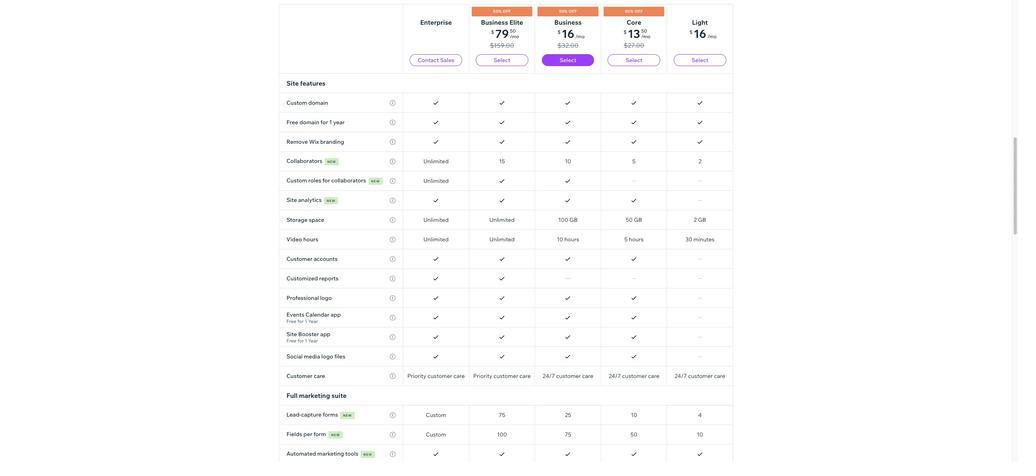Task type: vqa. For each thing, say whether or not it's contained in the screenshot.
Search for tools, apps, help & more... "field"
no



Task type: describe. For each thing, give the bounding box(es) containing it.
1 customer from the left
[[428, 373, 452, 380]]

space
[[309, 216, 324, 224]]

site for site analytics
[[287, 197, 297, 204]]

fields per form
[[287, 431, 326, 438]]

$ inside business elite $ 79 50 /mo $159.00
[[491, 29, 494, 35]]

100 for 100
[[497, 431, 507, 438]]

1 24/7 from the left
[[543, 373, 555, 380]]

business $ 16 /mo $32.00
[[555, 18, 585, 49]]

2 care from the left
[[454, 373, 465, 380]]

new for site analytics
[[327, 199, 336, 203]]

video hours
[[287, 236, 318, 243]]

automated marketing tools
[[287, 450, 359, 458]]

media
[[304, 353, 320, 360]]

13
[[628, 27, 640, 41]]

hours for video hours
[[303, 236, 318, 243]]

2 24/7 from the left
[[609, 373, 621, 380]]

5 hours
[[625, 236, 644, 243]]

2 for 2 gb
[[694, 216, 697, 224]]

50% off for 79
[[493, 9, 511, 14]]

full
[[287, 392, 298, 400]]

files
[[335, 353, 345, 360]]

collaborators
[[287, 157, 322, 165]]

off for 79
[[503, 9, 511, 14]]

free domain for 1 year
[[287, 119, 345, 126]]

1 priority from the left
[[407, 373, 426, 380]]

business for 16
[[555, 18, 582, 26]]

4
[[698, 412, 702, 419]]

business for 79
[[481, 18, 508, 26]]

50 gb
[[626, 216, 642, 224]]

2 16 from the left
[[694, 27, 707, 41]]

gb for 100 gb
[[570, 216, 578, 224]]

$159.00
[[490, 41, 514, 49]]

3 24/7 customer care from the left
[[675, 373, 726, 380]]

off for 13
[[635, 9, 643, 14]]

wix
[[309, 138, 319, 145]]

10 hours
[[557, 236, 579, 243]]

1 vertical spatial 75
[[565, 431, 571, 438]]

automated
[[287, 450, 316, 458]]

for left year
[[321, 119, 328, 126]]

79
[[495, 27, 509, 41]]

6 care from the left
[[714, 373, 726, 380]]

3 select button from the left
[[608, 54, 660, 66]]

50% off for 13
[[625, 9, 643, 14]]

accounts
[[314, 256, 338, 263]]

tools
[[345, 450, 359, 458]]

customized reports
[[287, 275, 339, 282]]

1 priority customer care from the left
[[407, 373, 465, 380]]

social
[[287, 353, 303, 360]]

100 gb
[[559, 216, 578, 224]]

50 inside business elite $ 79 50 /mo $159.00
[[510, 28, 516, 34]]

customer for customer care
[[287, 373, 313, 380]]

new for custom roles for collaborators
[[371, 179, 380, 183]]

year for calendar
[[308, 318, 318, 324]]

minutes
[[694, 236, 715, 243]]

for right roles
[[323, 177, 330, 184]]

features
[[300, 79, 326, 87]]

site features
[[287, 79, 326, 87]]

site inside site booster app free for 1 year
[[287, 331, 297, 338]]

2 24/7 customer care from the left
[[609, 373, 660, 380]]

app for site booster app
[[320, 331, 331, 338]]

elite
[[510, 18, 523, 26]]

3 select from the left
[[626, 57, 643, 64]]

off for 16
[[569, 9, 577, 14]]

site booster app free for 1 year
[[287, 331, 331, 344]]

per
[[304, 431, 312, 438]]

1 for booster
[[305, 338, 307, 344]]

sales
[[440, 57, 454, 64]]

gb for 2 gb
[[698, 216, 706, 224]]

forms
[[323, 411, 338, 419]]

new for collaborators
[[327, 160, 336, 164]]

new for automated marketing tools
[[363, 453, 372, 457]]

customer care
[[287, 373, 325, 380]]

for inside events calendar app free for 1 year
[[298, 318, 304, 324]]

domain for custom
[[308, 99, 328, 106]]

video
[[287, 236, 302, 243]]

5 for 5 hours
[[625, 236, 628, 243]]

15
[[499, 158, 505, 165]]

custom roles for collaborators
[[287, 177, 366, 184]]

fields
[[287, 431, 302, 438]]

5 for 5
[[633, 158, 636, 165]]

2 priority customer care from the left
[[473, 373, 531, 380]]

roles
[[308, 177, 321, 184]]

$27.00
[[624, 41, 644, 49]]

business elite $ 79 50 /mo $159.00
[[481, 18, 523, 49]]

collaborators
[[331, 177, 366, 184]]

1 care from the left
[[314, 373, 325, 380]]

custom domain
[[287, 99, 328, 106]]

branding
[[320, 138, 344, 145]]

contact sales button
[[410, 54, 462, 66]]

1 24/7 customer care from the left
[[543, 373, 594, 380]]

free for site booster app
[[287, 338, 297, 344]]

full marketing suite
[[287, 392, 347, 400]]

storage
[[287, 216, 308, 224]]

30
[[686, 236, 693, 243]]

30 minutes
[[686, 236, 715, 243]]

contact
[[418, 57, 439, 64]]

year
[[333, 119, 345, 126]]

1 free from the top
[[287, 119, 298, 126]]

4 select button from the left
[[674, 54, 726, 66]]



Task type: locate. For each thing, give the bounding box(es) containing it.
1 vertical spatial free
[[287, 318, 297, 324]]

free inside site booster app free for 1 year
[[287, 338, 297, 344]]

1 hours from the left
[[303, 236, 318, 243]]

customized
[[287, 275, 318, 282]]

2 year from the top
[[308, 338, 318, 344]]

0 horizontal spatial off
[[503, 9, 511, 14]]

hours right video
[[303, 236, 318, 243]]

for inside site booster app free for 1 year
[[298, 338, 304, 344]]

0 horizontal spatial 50% off
[[493, 9, 511, 14]]

3 gb from the left
[[698, 216, 706, 224]]

$
[[491, 29, 494, 35], [558, 29, 561, 35], [624, 29, 627, 35], [690, 29, 693, 35]]

for up social
[[298, 338, 304, 344]]

free for events calendar app
[[287, 318, 297, 324]]

app right the booster
[[320, 331, 331, 338]]

site for site features
[[287, 79, 299, 87]]

/mo
[[510, 33, 519, 39], [576, 33, 585, 39], [642, 33, 651, 39], [708, 33, 717, 39]]

2 horizontal spatial gb
[[698, 216, 706, 224]]

app right calendar
[[331, 311, 341, 318]]

0 horizontal spatial 16
[[562, 27, 575, 41]]

business inside business $ 16 /mo $32.00
[[555, 18, 582, 26]]

50% for 79
[[493, 9, 502, 14]]

16 up $32.00
[[562, 27, 575, 41]]

50 inside core $ 13 50 /mo $27.00
[[642, 28, 647, 34]]

4 customer from the left
[[622, 373, 647, 380]]

1 gb from the left
[[570, 216, 578, 224]]

professional logo
[[287, 295, 332, 302]]

1 vertical spatial 5
[[625, 236, 628, 243]]

1 vertical spatial app
[[320, 331, 331, 338]]

$ inside core $ 13 50 /mo $27.00
[[624, 29, 627, 35]]

select down $32.00
[[560, 57, 577, 64]]

2 horizontal spatial 24/7
[[675, 373, 687, 380]]

50% up business $ 16 /mo $32.00
[[559, 9, 568, 14]]

2 gb
[[694, 216, 706, 224]]

0 vertical spatial site
[[287, 79, 299, 87]]

2 vertical spatial free
[[287, 338, 297, 344]]

year inside events calendar app free for 1 year
[[308, 318, 318, 324]]

1 right events
[[305, 318, 307, 324]]

off up the elite
[[503, 9, 511, 14]]

domain
[[308, 99, 328, 106], [300, 119, 319, 126]]

0 horizontal spatial 2
[[694, 216, 697, 224]]

hours for 5 hours
[[629, 236, 644, 243]]

/mo inside core $ 13 50 /mo $27.00
[[642, 33, 651, 39]]

50
[[510, 28, 516, 34], [642, 28, 647, 34], [626, 216, 633, 224], [631, 431, 638, 438]]

app inside events calendar app free for 1 year
[[331, 311, 341, 318]]

lead-capture forms
[[287, 411, 338, 419]]

50% off up the elite
[[493, 9, 511, 14]]

1 vertical spatial 2
[[694, 216, 697, 224]]

select button
[[476, 54, 528, 66], [542, 54, 594, 66], [608, 54, 660, 66], [674, 54, 726, 66]]

priority customer care
[[407, 373, 465, 380], [473, 373, 531, 380]]

4 select from the left
[[692, 57, 709, 64]]

hours
[[303, 236, 318, 243], [565, 236, 579, 243], [629, 236, 644, 243]]

0 vertical spatial free
[[287, 119, 298, 126]]

1 horizontal spatial priority
[[473, 373, 492, 380]]

gb for 50 gb
[[634, 216, 642, 224]]

1 off from the left
[[503, 9, 511, 14]]

1 vertical spatial year
[[308, 338, 318, 344]]

customer
[[428, 373, 452, 380], [494, 373, 518, 380], [556, 373, 581, 380], [622, 373, 647, 380], [688, 373, 713, 380]]

professional
[[287, 295, 319, 302]]

50% off for 16
[[559, 9, 577, 14]]

2 horizontal spatial 50%
[[625, 9, 634, 14]]

site left features
[[287, 79, 299, 87]]

off up the core
[[635, 9, 643, 14]]

1 vertical spatial site
[[287, 197, 297, 204]]

core
[[627, 18, 642, 26]]

customer up customized on the left of page
[[287, 256, 313, 263]]

1 50% off from the left
[[493, 9, 511, 14]]

3 care from the left
[[520, 373, 531, 380]]

$ down the light
[[690, 29, 693, 35]]

$ 16 /mo
[[690, 27, 717, 41]]

for up the booster
[[298, 318, 304, 324]]

0 vertical spatial logo
[[320, 295, 332, 302]]

1 vertical spatial 100
[[497, 431, 507, 438]]

/mo up $32.00
[[576, 33, 585, 39]]

2 $ from the left
[[558, 29, 561, 35]]

0 vertical spatial domain
[[308, 99, 328, 106]]

2 select button from the left
[[542, 54, 594, 66]]

2 vertical spatial site
[[287, 331, 297, 338]]

2 horizontal spatial 50% off
[[625, 9, 643, 14]]

booster
[[298, 331, 319, 338]]

light
[[692, 18, 708, 26]]

1 vertical spatial logo
[[321, 353, 333, 360]]

3 50% from the left
[[625, 9, 634, 14]]

50% off
[[493, 9, 511, 14], [559, 9, 577, 14], [625, 9, 643, 14]]

2 customer from the left
[[494, 373, 518, 380]]

2 priority from the left
[[473, 373, 492, 380]]

16 down the light
[[694, 27, 707, 41]]

1 vertical spatial customer
[[287, 373, 313, 380]]

lead-
[[287, 411, 301, 419]]

0 horizontal spatial priority
[[407, 373, 426, 380]]

contact sales
[[418, 57, 454, 64]]

2 horizontal spatial off
[[635, 9, 643, 14]]

gb up 5 hours
[[634, 216, 642, 224]]

0 vertical spatial 75
[[499, 412, 505, 419]]

1 select from the left
[[494, 57, 511, 64]]

1 vertical spatial 1
[[305, 318, 307, 324]]

business up 79
[[481, 18, 508, 26]]

1 horizontal spatial 50% off
[[559, 9, 577, 14]]

0 vertical spatial 2
[[699, 158, 702, 165]]

$ inside business $ 16 /mo $32.00
[[558, 29, 561, 35]]

1 inside site booster app free for 1 year
[[305, 338, 307, 344]]

free up remove
[[287, 119, 298, 126]]

100
[[559, 216, 568, 224], [497, 431, 507, 438]]

/mo inside business elite $ 79 50 /mo $159.00
[[510, 33, 519, 39]]

1 horizontal spatial 2
[[699, 158, 702, 165]]

50% off up business $ 16 /mo $32.00
[[559, 9, 577, 14]]

1 select button from the left
[[476, 54, 528, 66]]

0 horizontal spatial 5
[[625, 236, 628, 243]]

customer
[[287, 256, 313, 263], [287, 373, 313, 380]]

1 horizontal spatial business
[[555, 18, 582, 26]]

new right tools
[[363, 453, 372, 457]]

1 site from the top
[[287, 79, 299, 87]]

$ inside $ 16 /mo
[[690, 29, 693, 35]]

0 horizontal spatial gb
[[570, 216, 578, 224]]

0 vertical spatial year
[[308, 318, 318, 324]]

logo
[[320, 295, 332, 302], [321, 353, 333, 360]]

social media logo files
[[287, 353, 345, 360]]

0 horizontal spatial 50%
[[493, 9, 502, 14]]

calendar
[[306, 311, 330, 318]]

logo left files
[[321, 353, 333, 360]]

new for lead-capture forms
[[343, 414, 352, 418]]

events
[[287, 311, 304, 318]]

0 horizontal spatial 75
[[499, 412, 505, 419]]

2 /mo from the left
[[576, 33, 585, 39]]

1 horizontal spatial gb
[[634, 216, 642, 224]]

1 inside events calendar app free for 1 year
[[305, 318, 307, 324]]

75
[[499, 412, 505, 419], [565, 431, 571, 438]]

50% up 79
[[493, 9, 502, 14]]

marketing for full
[[299, 392, 330, 400]]

2 hours from the left
[[565, 236, 579, 243]]

3 50% off from the left
[[625, 9, 643, 14]]

100 for 100 gb
[[559, 216, 568, 224]]

2 business from the left
[[555, 18, 582, 26]]

suite
[[332, 392, 347, 400]]

events calendar app free for 1 year
[[287, 311, 341, 324]]

1 16 from the left
[[562, 27, 575, 41]]

1 horizontal spatial 75
[[565, 431, 571, 438]]

3 hours from the left
[[629, 236, 644, 243]]

1 horizontal spatial 16
[[694, 27, 707, 41]]

16 inside business $ 16 /mo $32.00
[[562, 27, 575, 41]]

select down $ 16 /mo
[[692, 57, 709, 64]]

3 site from the top
[[287, 331, 297, 338]]

capture
[[301, 411, 322, 419]]

1 50% from the left
[[493, 9, 502, 14]]

24/7
[[543, 373, 555, 380], [609, 373, 621, 380], [675, 373, 687, 380]]

0 horizontal spatial hours
[[303, 236, 318, 243]]

4 care from the left
[[582, 373, 594, 380]]

0 horizontal spatial 24/7
[[543, 373, 555, 380]]

/mo inside $ 16 /mo
[[708, 33, 717, 39]]

1 horizontal spatial 5
[[633, 158, 636, 165]]

gb up 10 hours at the bottom right of the page
[[570, 216, 578, 224]]

0 horizontal spatial 24/7 customer care
[[543, 373, 594, 380]]

3 /mo from the left
[[642, 33, 651, 39]]

1 horizontal spatial 100
[[559, 216, 568, 224]]

3 $ from the left
[[624, 29, 627, 35]]

gb up minutes on the bottom right of page
[[698, 216, 706, 224]]

50% for 13
[[625, 9, 634, 14]]

business inside business elite $ 79 50 /mo $159.00
[[481, 18, 508, 26]]

0 horizontal spatial 100
[[497, 431, 507, 438]]

4 /mo from the left
[[708, 33, 717, 39]]

free up social
[[287, 338, 297, 344]]

2 50% from the left
[[559, 9, 568, 14]]

year up the 'media'
[[308, 338, 318, 344]]

year for booster
[[308, 338, 318, 344]]

customer for customer accounts
[[287, 256, 313, 263]]

1 horizontal spatial priority customer care
[[473, 373, 531, 380]]

new right the forms
[[343, 414, 352, 418]]

16
[[562, 27, 575, 41], [694, 27, 707, 41]]

off
[[503, 9, 511, 14], [569, 9, 577, 14], [635, 9, 643, 14]]

/mo inside business $ 16 /mo $32.00
[[576, 33, 585, 39]]

5 care from the left
[[648, 373, 660, 380]]

app for events calendar app
[[331, 311, 341, 318]]

2 for 2
[[699, 158, 702, 165]]

1 horizontal spatial 24/7 customer care
[[609, 373, 660, 380]]

24/7 customer care
[[543, 373, 594, 380], [609, 373, 660, 380], [675, 373, 726, 380]]

site left analytics
[[287, 197, 297, 204]]

1 for calendar
[[305, 318, 307, 324]]

custom
[[287, 99, 307, 106], [287, 177, 307, 184], [426, 412, 446, 419], [426, 431, 446, 438]]

1 horizontal spatial 24/7
[[609, 373, 621, 380]]

remove
[[287, 138, 308, 145]]

select button down $32.00
[[542, 54, 594, 66]]

2 50% off from the left
[[559, 9, 577, 14]]

hours down 50 gb
[[629, 236, 644, 243]]

new for fields per form
[[331, 433, 340, 437]]

1 customer from the top
[[287, 256, 313, 263]]

year
[[308, 318, 318, 324], [308, 338, 318, 344]]

/mo down the light
[[708, 33, 717, 39]]

25
[[565, 412, 571, 419]]

50% up the core
[[625, 9, 634, 14]]

1 year from the top
[[308, 318, 318, 324]]

2 customer from the top
[[287, 373, 313, 380]]

10
[[565, 158, 571, 165], [557, 236, 563, 243], [631, 412, 637, 419], [697, 431, 703, 438]]

5 customer from the left
[[688, 373, 713, 380]]

2 select from the left
[[560, 57, 577, 64]]

new down the "custom roles for collaborators"
[[327, 199, 336, 203]]

business up $32.00
[[555, 18, 582, 26]]

0 horizontal spatial priority customer care
[[407, 373, 465, 380]]

50%
[[493, 9, 502, 14], [559, 9, 568, 14], [625, 9, 634, 14]]

2 off from the left
[[569, 9, 577, 14]]

storage space
[[287, 216, 324, 224]]

3 24/7 from the left
[[675, 373, 687, 380]]

0 vertical spatial 100
[[559, 216, 568, 224]]

app
[[331, 311, 341, 318], [320, 331, 331, 338]]

3 free from the top
[[287, 338, 297, 344]]

core $ 13 50 /mo $27.00
[[624, 18, 651, 49]]

domain up free domain for 1 year
[[308, 99, 328, 106]]

4 $ from the left
[[690, 29, 693, 35]]

marketing for automated
[[317, 450, 344, 458]]

select down $27.00
[[626, 57, 643, 64]]

1
[[329, 119, 332, 126], [305, 318, 307, 324], [305, 338, 307, 344]]

year inside site booster app free for 1 year
[[308, 338, 318, 344]]

remove wix branding
[[287, 138, 344, 145]]

0 vertical spatial 1
[[329, 119, 332, 126]]

50% off up the core
[[625, 9, 643, 14]]

1 $ from the left
[[491, 29, 494, 35]]

new right collaborators
[[371, 179, 380, 183]]

off up business $ 16 /mo $32.00
[[569, 9, 577, 14]]

domain down custom domain
[[300, 119, 319, 126]]

business
[[481, 18, 508, 26], [555, 18, 582, 26]]

hours down '100 gb'
[[565, 236, 579, 243]]

0 horizontal spatial business
[[481, 18, 508, 26]]

$32.00
[[558, 41, 579, 49]]

new up the "custom roles for collaborators"
[[327, 160, 336, 164]]

select button down $ 16 /mo
[[674, 54, 726, 66]]

1 horizontal spatial off
[[569, 9, 577, 14]]

new
[[327, 160, 336, 164], [371, 179, 380, 183], [327, 199, 336, 203], [343, 414, 352, 418], [331, 433, 340, 437], [363, 453, 372, 457]]

free up site booster app free for 1 year
[[287, 318, 297, 324]]

logo up calendar
[[320, 295, 332, 302]]

for
[[321, 119, 328, 126], [323, 177, 330, 184], [298, 318, 304, 324], [298, 338, 304, 344]]

1 vertical spatial marketing
[[317, 450, 344, 458]]

customer down social
[[287, 373, 313, 380]]

year up the booster
[[308, 318, 318, 324]]

form
[[314, 431, 326, 438]]

$ left 79
[[491, 29, 494, 35]]

50% for 16
[[559, 9, 568, 14]]

2 site from the top
[[287, 197, 297, 204]]

reports
[[319, 275, 339, 282]]

3 customer from the left
[[556, 373, 581, 380]]

2 horizontal spatial 24/7 customer care
[[675, 373, 726, 380]]

/mo right 13 at the right top of page
[[642, 33, 651, 39]]

0 vertical spatial marketing
[[299, 392, 330, 400]]

5
[[633, 158, 636, 165], [625, 236, 628, 243]]

0 vertical spatial 5
[[633, 158, 636, 165]]

site left the booster
[[287, 331, 297, 338]]

1 left year
[[329, 119, 332, 126]]

1 vertical spatial domain
[[300, 119, 319, 126]]

marketing up lead-capture forms
[[299, 392, 330, 400]]

free inside events calendar app free for 1 year
[[287, 318, 297, 324]]

1 /mo from the left
[[510, 33, 519, 39]]

analytics
[[298, 197, 322, 204]]

app inside site booster app free for 1 year
[[320, 331, 331, 338]]

2 gb from the left
[[634, 216, 642, 224]]

select
[[494, 57, 511, 64], [560, 57, 577, 64], [626, 57, 643, 64], [692, 57, 709, 64]]

1 up the 'media'
[[305, 338, 307, 344]]

/mo right 79
[[510, 33, 519, 39]]

select button down the $159.00
[[476, 54, 528, 66]]

2 vertical spatial 1
[[305, 338, 307, 344]]

domain for free
[[300, 119, 319, 126]]

customer accounts
[[287, 256, 338, 263]]

marketing left tools
[[317, 450, 344, 458]]

$ up $32.00
[[558, 29, 561, 35]]

site analytics
[[287, 197, 322, 204]]

0 vertical spatial app
[[331, 311, 341, 318]]

1 horizontal spatial hours
[[565, 236, 579, 243]]

new right form
[[331, 433, 340, 437]]

$ left 13 at the right top of page
[[624, 29, 627, 35]]

marketing
[[299, 392, 330, 400], [317, 450, 344, 458]]

2 horizontal spatial hours
[[629, 236, 644, 243]]

1 business from the left
[[481, 18, 508, 26]]

2 free from the top
[[287, 318, 297, 324]]

select button down $27.00
[[608, 54, 660, 66]]

enterprise
[[420, 18, 452, 26]]

1 horizontal spatial 50%
[[559, 9, 568, 14]]

0 vertical spatial customer
[[287, 256, 313, 263]]

3 off from the left
[[635, 9, 643, 14]]

select down the $159.00
[[494, 57, 511, 64]]

hours for 10 hours
[[565, 236, 579, 243]]



